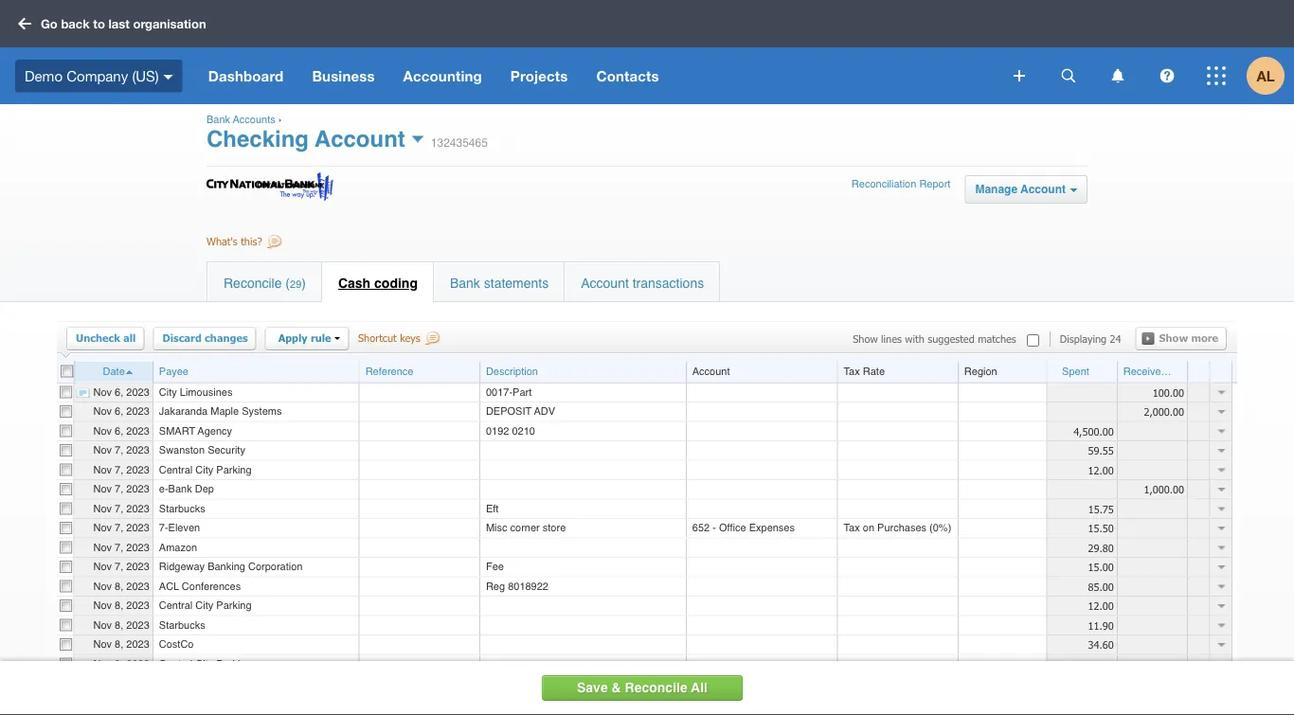 Task type: locate. For each thing, give the bounding box(es) containing it.
city for nov 9, 2023
[[195, 658, 213, 670]]

2023 down nov 6, 2023 smart agency
[[126, 444, 150, 456]]

starbucks up eleven
[[159, 502, 205, 514]]

0 vertical spatial 12.00
[[1088, 464, 1114, 476]]

450.00
[[1153, 697, 1184, 709]]

back
[[61, 16, 90, 31]]

4 2023 from the top
[[126, 444, 150, 456]]

34.60
[[1088, 638, 1114, 651]]

demo company (us)
[[25, 68, 159, 84]]

reconciliation
[[852, 178, 917, 189]]

show left the more
[[1159, 332, 1188, 344]]

6 nov from the top
[[93, 483, 112, 495]]

5 2023 from the top
[[126, 464, 150, 475]]

tax rate
[[844, 366, 885, 378]]

account transactions link
[[565, 262, 720, 301]]

7,
[[115, 444, 123, 456], [115, 464, 123, 475], [115, 483, 123, 495], [115, 502, 123, 514], [115, 522, 123, 534], [115, 541, 123, 553], [115, 561, 123, 573]]

svg image
[[1062, 69, 1076, 83], [1112, 69, 1124, 83], [1160, 69, 1174, 83], [1014, 70, 1025, 81]]

to
[[93, 16, 105, 31]]

svg image
[[18, 18, 31, 30], [1207, 66, 1226, 85], [164, 75, 173, 79]]

report
[[919, 178, 951, 189]]

5 7, from the top
[[115, 522, 123, 534]]

9 nov from the top
[[93, 541, 112, 553]]

security
[[208, 444, 245, 456]]

accounts
[[233, 114, 275, 126]]

8, up nov 8, 2023 costco
[[115, 619, 123, 631]]

banner
[[0, 0, 1294, 104]]

2 7, from the top
[[115, 464, 123, 475]]

nov for nov 7, 2023 swanston security
[[93, 444, 112, 456]]

11.90
[[1088, 619, 1114, 632]]

(0%)
[[930, 522, 952, 534]]

2023 for nov 6, 2023 smart agency
[[126, 425, 150, 437]]

12 2023 from the top
[[126, 600, 150, 611]]

nov 7, 2023 ridgeway banking corporation
[[93, 561, 303, 573]]

2,000.00
[[1144, 405, 1184, 418]]

2023 up nov 7, 2023 amazon
[[126, 522, 150, 534]]

6 2023 from the top
[[126, 483, 150, 495]]

nov for nov 7, 2023 e-bank dep
[[93, 483, 112, 495]]

1 horizontal spatial bank
[[207, 114, 230, 126]]

nov for nov 6, 2023 jakaranda maple systems
[[93, 405, 112, 417]]

tax left on
[[844, 522, 860, 534]]

apply rule button
[[265, 332, 343, 344]]

banner containing dashboard
[[0, 0, 1294, 104]]

0 vertical spatial parking
[[216, 464, 252, 475]]

6 7, from the top
[[115, 541, 123, 553]]

nov for nov 9, 2023 central city parking
[[93, 658, 112, 670]]

tax for spent
[[844, 366, 860, 378]]

bank statements link
[[434, 262, 564, 301]]

dep
[[195, 483, 214, 495]]

2023 down nov 6, 2023
[[126, 405, 150, 417]]

2023 left the acl
[[126, 580, 150, 592]]

0 horizontal spatial show
[[853, 333, 878, 345]]

7, down nov 7, 2023 7-eleven
[[115, 541, 123, 553]]

3 nov from the top
[[93, 425, 112, 437]]

1 7, from the top
[[115, 444, 123, 456]]

manage
[[975, 183, 1018, 196]]

2023 up "nov 7, 2023 swanston security"
[[126, 425, 150, 437]]

2023 down nov 8, 2023 starbucks
[[126, 638, 150, 650]]

2023 for nov 6, 2023 jakaranda maple systems
[[126, 405, 150, 417]]

12.00 down 34.60 on the right
[[1088, 658, 1114, 671]]

2 parking from the top
[[216, 600, 252, 611]]

1 vertical spatial 6,
[[115, 405, 123, 417]]

15 2023 from the top
[[126, 658, 150, 670]]

1 vertical spatial parking
[[216, 600, 252, 611]]

0 horizontal spatial svg image
[[18, 18, 31, 30]]

discard changes link
[[160, 327, 257, 352]]

0 horizontal spatial bank
[[168, 483, 192, 495]]

(us)
[[132, 68, 159, 84]]

2023 for nov 7, 2023 swanston security
[[126, 444, 150, 456]]

59.55
[[1088, 444, 1114, 457]]

1 6, from the top
[[115, 386, 123, 398]]

nov for nov 7, 2023 7-eleven
[[93, 522, 112, 534]]

2 vertical spatial 12.00
[[1088, 658, 1114, 671]]

2023 for nov 8, 2023 costco
[[126, 638, 150, 650]]

9 2023 from the top
[[126, 541, 150, 553]]

nov 8, 2023 costco
[[93, 638, 194, 650]]

nov for nov 7, 2023 central city parking
[[93, 464, 112, 475]]

bank down nov 7, 2023 central city parking
[[168, 483, 192, 495]]

2 vertical spatial central
[[159, 658, 193, 670]]

2023 for nov 7, 2023 starbucks
[[126, 502, 150, 514]]

central down 'swanston'
[[159, 464, 193, 475]]

12.00 for nov 7, 2023 central city parking
[[1088, 464, 1114, 476]]

3 2023 from the top
[[126, 425, 150, 437]]

0 vertical spatial tax
[[844, 366, 860, 378]]

13 nov from the top
[[93, 619, 112, 631]]

svg image right (us)
[[164, 75, 173, 79]]

12.00
[[1088, 464, 1114, 476], [1088, 600, 1114, 612], [1088, 658, 1114, 671]]

more
[[1191, 332, 1218, 344]]

11 nov from the top
[[93, 580, 112, 592]]

7, up nov 7, 2023 starbucks
[[115, 483, 123, 495]]

1 vertical spatial starbucks
[[159, 619, 205, 631]]

2023 down nov 7, 2023 7-eleven
[[126, 541, 150, 553]]

contacts
[[596, 67, 659, 84]]

2023
[[126, 386, 150, 398], [126, 405, 150, 417], [126, 425, 150, 437], [126, 444, 150, 456], [126, 464, 150, 475], [126, 483, 150, 495], [126, 502, 150, 514], [126, 522, 150, 534], [126, 541, 150, 553], [126, 561, 150, 573], [126, 580, 150, 592], [126, 600, 150, 611], [126, 619, 150, 631], [126, 638, 150, 650], [126, 658, 150, 670]]

8, up 9,
[[115, 638, 123, 650]]

nov 7, 2023 starbucks
[[93, 502, 205, 514]]

3 8, from the top
[[115, 619, 123, 631]]

2 horizontal spatial bank
[[450, 276, 480, 291]]

8, for 85.00
[[115, 580, 123, 592]]

show left the lines
[[853, 333, 878, 345]]

rule
[[311, 332, 331, 344]]

13 2023 from the top
[[126, 619, 150, 631]]

bank left statements
[[450, 276, 480, 291]]

1 parking from the top
[[216, 464, 252, 475]]

8 nov from the top
[[93, 522, 112, 534]]

coding
[[374, 276, 418, 291]]

systems
[[242, 405, 282, 417]]

3 6, from the top
[[115, 425, 123, 437]]

nov 8, 2023 starbucks
[[93, 619, 205, 631]]

2023 up nov 8, 2023 costco
[[126, 619, 150, 631]]

2023 up nov 7, 2023 starbucks
[[126, 483, 150, 495]]

city down 'nov 8, 2023 central city parking'
[[195, 658, 213, 670]]

bank left accounts
[[207, 114, 230, 126]]

2023 up nov 7, 2023 e-bank dep
[[126, 464, 150, 475]]

2023 up nov 7, 2023 7-eleven
[[126, 502, 150, 514]]

dashboard link
[[194, 47, 298, 104]]

1 starbucks from the top
[[159, 502, 205, 514]]

10 2023 from the top
[[126, 561, 150, 573]]

1 2023 from the top
[[126, 386, 150, 398]]

rate
[[863, 366, 885, 378]]

eleven
[[168, 522, 200, 534]]

2 central from the top
[[159, 600, 193, 611]]

bank statements
[[450, 276, 549, 291]]

keys
[[400, 332, 420, 344]]

15.00
[[1088, 561, 1114, 573]]

&
[[612, 680, 621, 695]]

svg image left al
[[1207, 66, 1226, 85]]

2 vertical spatial parking
[[216, 658, 252, 670]]

agency
[[198, 425, 232, 437]]

purchases
[[877, 522, 927, 534]]

statements
[[484, 276, 549, 291]]

8 2023 from the top
[[126, 522, 150, 534]]

2023 for nov 8, 2023 acl conferences
[[126, 580, 150, 592]]

projects
[[510, 67, 568, 84]]

save & reconcile all link
[[541, 676, 743, 701]]

central down "costco"
[[159, 658, 193, 670]]

amazon
[[159, 541, 197, 553]]

2023 for nov 7, 2023 central city parking
[[126, 464, 150, 475]]

2023 for nov 7, 2023 amazon
[[126, 541, 150, 553]]

24
[[1110, 333, 1121, 345]]

4 8, from the top
[[115, 638, 123, 650]]

2 6, from the top
[[115, 405, 123, 417]]

7, down nov 6, 2023 smart agency
[[115, 444, 123, 456]]

0 vertical spatial starbucks
[[159, 502, 205, 514]]

Show lines with suggested matches checkbox
[[1021, 334, 1045, 347]]

2 starbucks from the top
[[159, 619, 205, 631]]

12.00 up 11.90
[[1088, 600, 1114, 612]]

conferences
[[182, 580, 241, 592]]

business button
[[298, 47, 389, 104]]

1 vertical spatial central
[[159, 600, 193, 611]]

3 central from the top
[[159, 658, 193, 670]]

nov 7, 2023 e-bank dep
[[93, 483, 214, 495]]

city
[[159, 386, 177, 398], [195, 464, 213, 475], [195, 600, 213, 611], [195, 658, 213, 670]]

11 2023 from the top
[[126, 580, 150, 592]]

7, up nov 7, 2023 amazon
[[115, 522, 123, 534]]

city limousines
[[159, 386, 233, 398]]

8, up nov 8, 2023 starbucks
[[115, 600, 123, 611]]

show for show lines with suggested matches
[[853, 333, 878, 345]]

4 7, from the top
[[115, 502, 123, 514]]

al
[[1257, 67, 1275, 84]]

date
[[103, 366, 125, 378]]

city for nov 8, 2023
[[195, 600, 213, 611]]

2023 up nov 6, 2023 smart agency
[[126, 386, 150, 398]]

2 nov from the top
[[93, 405, 112, 417]]

fee
[[486, 561, 504, 573]]

2023 up nov 8, 2023 starbucks
[[126, 600, 150, 611]]

city down conferences
[[195, 600, 213, 611]]

4 nov from the top
[[93, 444, 112, 456]]

0 vertical spatial 6,
[[115, 386, 123, 398]]

1 12.00 from the top
[[1088, 464, 1114, 476]]

8, down nov 7, 2023 amazon
[[115, 580, 123, 592]]

1 vertical spatial bank
[[450, 276, 480, 291]]

central for nov 9, 2023
[[159, 658, 193, 670]]

svg image left go
[[18, 18, 31, 30]]

2 8, from the top
[[115, 600, 123, 611]]

2 tax from the top
[[844, 522, 860, 534]]

12 nov from the top
[[93, 600, 112, 611]]

expenses
[[749, 522, 795, 534]]

1 central from the top
[[159, 464, 193, 475]]

7, down nov 7, 2023 amazon
[[115, 561, 123, 573]]

region
[[964, 366, 997, 378]]

show lines with suggested matches
[[853, 333, 1016, 345]]

7 2023 from the top
[[126, 502, 150, 514]]

uncheck
[[76, 332, 120, 344]]

nov for nov 8, 2023 acl conferences
[[93, 580, 112, 592]]

1 vertical spatial tax
[[844, 522, 860, 534]]

0 vertical spatial central
[[159, 464, 193, 475]]

15 nov from the top
[[93, 658, 112, 670]]

1 tax from the top
[[844, 366, 860, 378]]

3 12.00 from the top
[[1088, 658, 1114, 671]]

12.00 for nov 9, 2023 central city parking
[[1088, 658, 1114, 671]]

10 nov from the top
[[93, 561, 112, 573]]

manage account
[[975, 183, 1066, 196]]

comments image
[[75, 386, 89, 398]]

tax
[[844, 366, 860, 378], [844, 522, 860, 534]]

14 2023 from the top
[[126, 638, 150, 650]]

nov for nov 7, 2023 amazon
[[93, 541, 112, 553]]

navigation
[[194, 47, 1001, 104]]

checking account
[[207, 126, 405, 152]]

12.00 down 59.55 at the bottom of the page
[[1088, 464, 1114, 476]]

received
[[1123, 366, 1167, 378]]

nov for nov 8, 2023 central city parking
[[93, 600, 112, 611]]

1 horizontal spatial show
[[1159, 332, 1188, 344]]

7, for 15.00
[[115, 561, 123, 573]]

7, up nov 7, 2023 e-bank dep
[[115, 464, 123, 475]]

15.75
[[1088, 502, 1114, 515]]

show
[[1159, 332, 1188, 344], [853, 333, 878, 345]]

7, up nov 7, 2023 7-eleven
[[115, 502, 123, 514]]

bank
[[207, 114, 230, 126], [450, 276, 480, 291], [168, 483, 192, 495]]

2 vertical spatial 6,
[[115, 425, 123, 437]]

starbucks for 15.75
[[159, 502, 205, 514]]

14 nov from the top
[[93, 638, 112, 650]]

banking
[[208, 561, 245, 573]]

0 vertical spatial bank
[[207, 114, 230, 126]]

parking for nov 9, 2023 central city parking
[[216, 658, 252, 670]]

shortcut
[[358, 332, 397, 344]]

tax left the rate on the bottom of page
[[844, 366, 860, 378]]

uncheck all
[[76, 332, 136, 344]]

bank accounts link
[[207, 114, 275, 126]]

misc
[[486, 522, 507, 534]]

7 nov from the top
[[93, 502, 112, 514]]

1 vertical spatial 12.00
[[1088, 600, 1114, 612]]

1 nov from the top
[[93, 386, 112, 398]]

contacts button
[[582, 47, 673, 104]]

2023 down nov 7, 2023 amazon
[[126, 561, 150, 573]]

central down the acl
[[159, 600, 193, 611]]

starbucks up "costco"
[[159, 619, 205, 631]]

2 2023 from the top
[[126, 405, 150, 417]]

2023 right 9,
[[126, 658, 150, 670]]

deposit adv
[[486, 405, 555, 417]]

1 8, from the top
[[115, 580, 123, 592]]

nov
[[93, 386, 112, 398], [93, 405, 112, 417], [93, 425, 112, 437], [93, 444, 112, 456], [93, 464, 112, 475], [93, 483, 112, 495], [93, 502, 112, 514], [93, 522, 112, 534], [93, 541, 112, 553], [93, 561, 112, 573], [93, 580, 112, 592], [93, 600, 112, 611], [93, 619, 112, 631], [93, 638, 112, 650], [93, 658, 112, 670]]

with
[[905, 333, 925, 345]]

8, for 12.00
[[115, 600, 123, 611]]

3 parking from the top
[[216, 658, 252, 670]]

city up dep
[[195, 464, 213, 475]]

5 nov from the top
[[93, 464, 112, 475]]

2 12.00 from the top
[[1088, 600, 1114, 612]]

8, for 34.60
[[115, 638, 123, 650]]

7 7, from the top
[[115, 561, 123, 573]]

checking
[[207, 126, 309, 152]]

1 horizontal spatial svg image
[[164, 75, 173, 79]]

all
[[123, 332, 136, 344]]



Task type: describe. For each thing, give the bounding box(es) containing it.
shortcut keys
[[358, 332, 420, 344]]

cash
[[338, 276, 371, 291]]

spent
[[1062, 366, 1089, 378]]

go
[[41, 16, 58, 31]]

6, for nov 6, 2023 smart agency
[[115, 425, 123, 437]]

show more link
[[1142, 327, 1228, 352]]

2023 for nov 7, 2023 ridgeway banking corporation
[[126, 561, 150, 573]]

reconcile ( 29 )
[[224, 276, 306, 291]]

8, for 11.90
[[115, 619, 123, 631]]

account transactions
[[581, 276, 704, 291]]

nov 7, 2023 amazon
[[93, 541, 197, 553]]

2 horizontal spatial svg image
[[1207, 66, 1226, 85]]

svg image inside demo company (us) popup button
[[164, 75, 173, 79]]

0017-
[[486, 386, 513, 398]]

nov for nov 7, 2023 starbucks
[[93, 502, 112, 514]]

cash coding link
[[322, 262, 433, 301]]

-
[[713, 522, 716, 534]]

displaying
[[1060, 333, 1107, 345]]

on
[[863, 522, 875, 534]]

show for show more
[[1159, 332, 1188, 344]]

what's this? link
[[207, 235, 285, 252]]

limousines
[[180, 386, 233, 398]]

2023 for nov 6, 2023
[[126, 386, 150, 398]]

jakaranda
[[159, 405, 208, 417]]

nov 6, 2023 jakaranda maple systems
[[93, 405, 282, 417]]

)
[[302, 276, 306, 291]]

parking for nov 8, 2023 central city parking
[[216, 600, 252, 611]]

2023 for nov 7, 2023 e-bank dep
[[126, 483, 150, 495]]

7-
[[159, 522, 168, 534]]

nov 7, 2023 7-eleven
[[93, 522, 200, 534]]

0192 0210
[[486, 425, 535, 437]]

misc corner store
[[486, 522, 566, 534]]

part
[[513, 386, 532, 398]]

navigation containing dashboard
[[194, 47, 1001, 104]]

nov for nov 7, 2023 ridgeway banking corporation
[[93, 561, 112, 573]]

costco
[[159, 638, 194, 650]]

8018922
[[508, 580, 549, 592]]

nov for nov 8, 2023 costco
[[93, 638, 112, 650]]

nov 7, 2023 central city parking
[[93, 464, 252, 475]]

nov for nov 6, 2023
[[93, 386, 112, 398]]

29
[[290, 279, 302, 290]]

2023 for nov 9, 2023 central city parking
[[126, 658, 150, 670]]

15.50
[[1088, 522, 1114, 535]]

go back to last organisation
[[41, 16, 206, 31]]

reference
[[365, 366, 413, 378]]

0017-part
[[486, 386, 532, 398]]

ridgeway
[[159, 561, 205, 573]]

reconciliation report
[[852, 178, 951, 189]]

7, for 29.80
[[115, 541, 123, 553]]

7, for 59.55
[[115, 444, 123, 456]]

what's this?
[[207, 235, 262, 248]]

starbucks for 11.90
[[159, 619, 205, 631]]

discard
[[162, 332, 202, 344]]

6, for nov 6, 2023 jakaranda maple systems
[[115, 405, 123, 417]]

what's
[[207, 235, 238, 248]]

nov for nov 6, 2023 smart agency
[[93, 425, 112, 437]]

organisation
[[133, 16, 206, 31]]

all
[[691, 680, 708, 695]]

al button
[[1247, 47, 1294, 104]]

city for nov 7, 2023
[[195, 464, 213, 475]]

corporation
[[248, 561, 303, 573]]

store
[[543, 522, 566, 534]]

tax for 15.50
[[844, 522, 860, 534]]

7, for 12.00
[[115, 464, 123, 475]]

corner
[[510, 522, 540, 534]]

shortcut keys link
[[358, 332, 443, 349]]

bank for bank accounts ›
[[207, 114, 230, 126]]

cash coding
[[338, 276, 418, 291]]

dashboard
[[208, 67, 284, 84]]

reg 8018922
[[486, 580, 549, 592]]

company
[[66, 68, 128, 84]]

city down payee at the left
[[159, 386, 177, 398]]

2023 for nov 8, 2023 central city parking
[[126, 600, 150, 611]]

bank accounts ›
[[207, 114, 285, 126]]

business
[[312, 67, 375, 84]]

go back to last organisation link
[[11, 7, 218, 41]]

6, for nov 6, 2023
[[115, 386, 123, 398]]

this?
[[241, 235, 262, 248]]

1,000.00
[[1144, 483, 1184, 496]]

displaying 24
[[1060, 333, 1121, 345]]

nov 7, 2023 swanston security
[[93, 444, 245, 456]]

3 7, from the top
[[115, 483, 123, 495]]

central for nov 8, 2023
[[159, 600, 193, 611]]

demo
[[25, 68, 63, 84]]

sublet
[[486, 697, 516, 708]]

bank for bank statements
[[450, 276, 480, 291]]

652
[[692, 522, 710, 534]]

apply
[[278, 332, 308, 344]]

central for nov 7, 2023
[[159, 464, 193, 475]]

sublet rm2031
[[486, 697, 558, 708]]

reg
[[486, 580, 505, 592]]

adv
[[534, 405, 555, 417]]

2023 for nov 7, 2023 7-eleven
[[126, 522, 150, 534]]

652 - office expenses
[[692, 522, 795, 534]]

7, for 15.75
[[115, 502, 123, 514]]

nov for nov 8, 2023 starbucks
[[93, 619, 112, 631]]

matches
[[978, 333, 1016, 345]]

4,500.00
[[1074, 425, 1114, 438]]

suggested
[[928, 333, 975, 345]]

parking for nov 7, 2023 central city parking
[[216, 464, 252, 475]]

reconcile
[[625, 680, 688, 695]]

maple
[[211, 405, 239, 417]]

nov 6, 2023
[[93, 386, 150, 398]]

2 vertical spatial bank
[[168, 483, 192, 495]]

12.00 for nov 8, 2023 central city parking
[[1088, 600, 1114, 612]]

svg image inside go back to last organisation link
[[18, 18, 31, 30]]

changes
[[205, 332, 248, 344]]

7, for 15.50
[[115, 522, 123, 534]]

2023 for nov 8, 2023 starbucks
[[126, 619, 150, 631]]



Task type: vqa. For each thing, say whether or not it's contained in the screenshot.
Sheet
no



